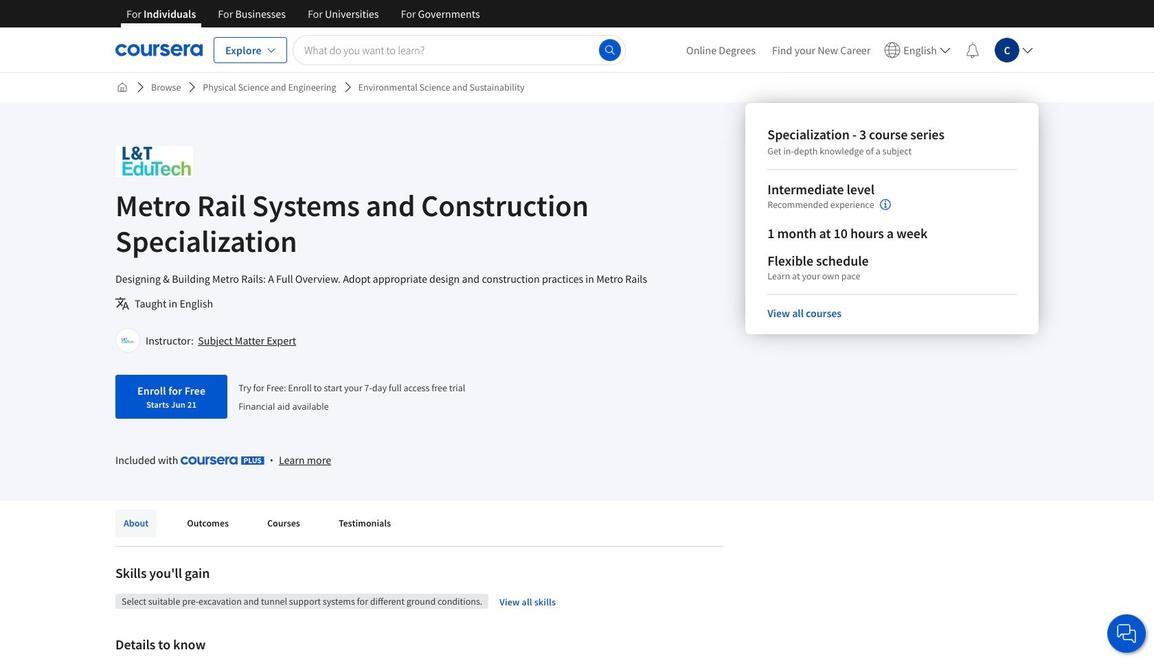 Task type: vqa. For each thing, say whether or not it's contained in the screenshot.
Mark Williams ICON
no



Task type: locate. For each thing, give the bounding box(es) containing it.
home image
[[117, 82, 128, 93]]

l&t edutech image
[[115, 146, 193, 177]]

What do you want to learn? text field
[[293, 35, 626, 65]]

menu
[[678, 27, 1039, 72]]

None search field
[[293, 35, 626, 65]]

coursera plus image
[[181, 457, 264, 465]]



Task type: describe. For each thing, give the bounding box(es) containing it.
banner navigation
[[115, 0, 491, 27]]

information about difficulty level pre-requisites. image
[[880, 199, 891, 210]]

subject matter expert image
[[118, 331, 138, 351]]

coursera image
[[115, 39, 203, 61]]



